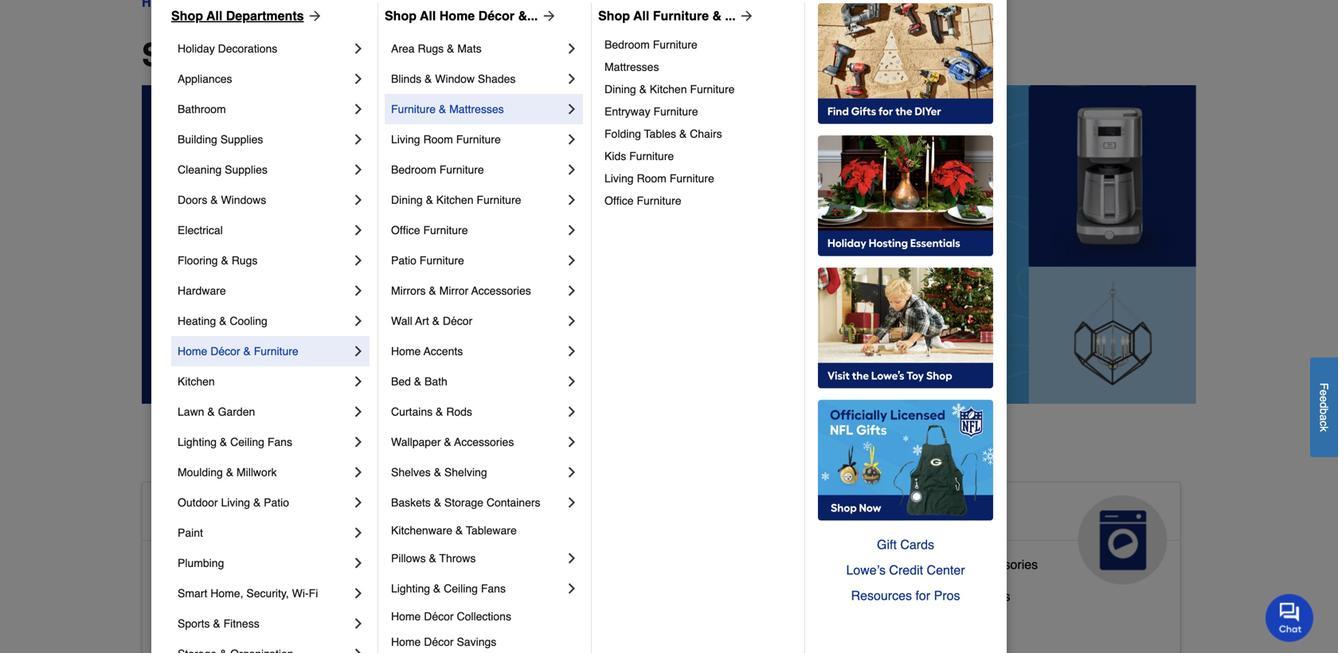 Task type: describe. For each thing, give the bounding box(es) containing it.
sports & fitness link
[[178, 609, 351, 639]]

beverage
[[865, 589, 920, 604]]

& right shelves
[[434, 466, 441, 479]]

home,
[[210, 587, 243, 600]]

chevron right image for lawn & garden
[[351, 404, 366, 420]]

chevron right image for cleaning supplies
[[351, 162, 366, 178]]

all for furniture
[[633, 8, 649, 23]]

& up throws
[[456, 524, 463, 537]]

accents
[[424, 345, 463, 358]]

area rugs & mats
[[391, 42, 482, 55]]

chevron right image for wallpaper & accessories
[[564, 434, 580, 450]]

chevron right image for smart home, security, wi-fi
[[351, 586, 366, 601]]

accessible for accessible home
[[155, 502, 272, 527]]

1 vertical spatial mattresses
[[449, 103, 504, 116]]

0 vertical spatial bathroom
[[178, 103, 226, 116]]

furniture down furniture & mattresses link
[[456, 133, 501, 146]]

& down blinds & window shades
[[439, 103, 446, 116]]

home inside "link"
[[265, 621, 299, 636]]

bed
[[391, 375, 411, 388]]

plumbing
[[178, 557, 224, 570]]

chevron right image for appliances
[[351, 71, 366, 87]]

all down the shop all departments link at left top
[[230, 37, 270, 73]]

0 horizontal spatial lighting & ceiling fans link
[[178, 427, 351, 457]]

wall art & décor link
[[391, 306, 564, 336]]

wallpaper & accessories
[[391, 436, 514, 448]]

plumbing link
[[178, 548, 351, 578]]

décor for home décor savings
[[424, 636, 454, 648]]

chevron right image for bed & bath
[[564, 374, 580, 390]]

2 vertical spatial bedroom
[[220, 589, 272, 604]]

& up moulding & millwork
[[220, 436, 227, 448]]

curtains
[[391, 405, 433, 418]]

chevron right image for home décor & furniture
[[351, 343, 366, 359]]

gift cards link
[[818, 532, 993, 558]]

building
[[178, 133, 217, 146]]

chevron right image for mirrors & mirror accessories
[[564, 283, 580, 299]]

& left rods
[[436, 405, 443, 418]]

holiday hosting essentials. image
[[818, 135, 993, 257]]

kitchenware & tableware
[[391, 524, 517, 537]]

shop all furniture & ...
[[598, 8, 736, 23]]

furniture down mattresses link at top
[[690, 83, 735, 96]]

chevron right image for bathroom
[[351, 101, 366, 117]]

accessible bathroom
[[155, 557, 275, 572]]

doors & windows
[[178, 194, 266, 206]]

& down millwork
[[253, 496, 261, 509]]

patio furniture link
[[391, 245, 564, 276]]

animal
[[510, 502, 585, 527]]

chevron right image for curtains & rods
[[564, 404, 580, 420]]

sports & fitness
[[178, 617, 259, 630]]

c
[[1318, 421, 1331, 426]]

chevron right image for home accents
[[564, 343, 580, 359]]

all for departments
[[206, 8, 222, 23]]

credit
[[889, 563, 923, 578]]

0 horizontal spatial bedroom furniture link
[[391, 155, 564, 185]]

furniture up kitchen link
[[254, 345, 299, 358]]

mats
[[457, 42, 482, 55]]

flooring
[[178, 254, 218, 267]]

& inside "animal & pet care"
[[591, 502, 607, 527]]

shelves & shelving
[[391, 466, 487, 479]]

& up patio furniture
[[426, 194, 433, 206]]

chevron right image for bedroom furniture
[[564, 162, 580, 178]]

mirrors & mirror accessories link
[[391, 276, 564, 306]]

hardware link
[[178, 276, 351, 306]]

resources for pros link
[[818, 583, 993, 609]]

curtains & rods
[[391, 405, 472, 418]]

gift cards
[[877, 537, 934, 552]]

1 vertical spatial lighting & ceiling fans
[[391, 582, 506, 595]]

& right flooring
[[221, 254, 228, 267]]

kids furniture link
[[605, 145, 793, 167]]

1 horizontal spatial rugs
[[418, 42, 444, 55]]

flooring & rugs link
[[178, 245, 351, 276]]

shop all departments
[[142, 37, 473, 73]]

& right bed
[[414, 375, 422, 388]]

& right doors
[[210, 194, 218, 206]]

care
[[510, 527, 560, 553]]

chevron right image for pillows & throws
[[564, 550, 580, 566]]

chairs
[[690, 127, 722, 140]]

shop for shop all furniture & ...
[[598, 8, 630, 23]]

outdoor living & patio link
[[178, 488, 351, 518]]

outdoor
[[178, 496, 218, 509]]

home down home décor collections
[[391, 636, 421, 648]]

living room furniture for bottom living room furniture link
[[605, 172, 714, 185]]

1 horizontal spatial kitchen
[[436, 194, 474, 206]]

& left mats
[[447, 42, 454, 55]]

supplies for livestock supplies
[[567, 583, 616, 597]]

& right entry
[[253, 621, 262, 636]]

chillers
[[968, 589, 1010, 604]]

chevron right image for moulding & millwork
[[351, 464, 366, 480]]

& right pillows at the bottom
[[429, 552, 436, 565]]

find gifts for the diyer. image
[[818, 3, 993, 124]]

chevron right image for doors & windows
[[351, 192, 366, 208]]

pet beds, houses, & furniture link
[[510, 611, 682, 643]]

paint
[[178, 527, 203, 539]]

furniture down kids furniture link
[[670, 172, 714, 185]]

kids
[[605, 150, 626, 163]]

0 horizontal spatial bedroom furniture
[[391, 163, 484, 176]]

f e e d b a c k
[[1318, 383, 1331, 432]]

f e e d b a c k button
[[1310, 358, 1338, 457]]

home décor & furniture link
[[178, 336, 351, 366]]

parts
[[925, 557, 955, 572]]

pros
[[934, 588, 960, 603]]

building supplies link
[[178, 124, 351, 155]]

chat invite button image
[[1266, 594, 1314, 642]]

0 horizontal spatial office furniture link
[[391, 215, 564, 245]]

chevron right image for lighting & ceiling fans
[[351, 434, 366, 450]]

security,
[[246, 587, 289, 600]]

0 vertical spatial patio
[[391, 254, 417, 267]]

1 vertical spatial living room furniture link
[[605, 167, 793, 190]]

storage
[[444, 496, 484, 509]]

fitness
[[224, 617, 259, 630]]

chevron right image for patio furniture
[[564, 253, 580, 268]]

1 horizontal spatial office furniture link
[[605, 190, 793, 212]]

chevron right image for plumbing
[[351, 555, 366, 571]]

fans for the bottom lighting & ceiling fans link
[[481, 582, 506, 595]]

pillows & throws link
[[391, 543, 564, 574]]

lawn
[[178, 405, 204, 418]]

appliance
[[865, 557, 921, 572]]

wall
[[391, 315, 412, 327]]

beverage & wine chillers link
[[865, 585, 1010, 617]]

pillows & throws
[[391, 552, 476, 565]]

bed & bath
[[391, 375, 448, 388]]

chevron right image for building supplies
[[351, 131, 366, 147]]

flooring & rugs
[[178, 254, 258, 267]]

departments for shop all departments
[[226, 8, 304, 23]]

furniture up mirror
[[420, 254, 464, 267]]

appliances image
[[1078, 495, 1168, 585]]

lawn & garden link
[[178, 397, 351, 427]]

1 horizontal spatial appliances
[[865, 502, 984, 527]]

home accents
[[391, 345, 463, 358]]

animal & pet care link
[[498, 483, 825, 585]]

window
[[435, 72, 475, 85]]

center
[[927, 563, 965, 578]]

home décor savings
[[391, 636, 497, 648]]

chevron right image for hardware
[[351, 283, 366, 299]]

dining & kitchen furniture for the bottom dining & kitchen furniture link
[[391, 194, 521, 206]]

lowe's
[[846, 563, 886, 578]]

savings
[[457, 636, 497, 648]]

0 horizontal spatial appliances link
[[178, 64, 351, 94]]

bed & bath link
[[391, 366, 564, 397]]

area
[[391, 42, 415, 55]]

1 vertical spatial appliances link
[[853, 483, 1180, 585]]

& right the lawn
[[207, 405, 215, 418]]

home décor & furniture
[[178, 345, 299, 358]]

lowe's credit center
[[846, 563, 965, 578]]

arrow right image for shop all departments
[[304, 8, 323, 24]]

pillows
[[391, 552, 426, 565]]

bathroom inside 'link'
[[220, 557, 275, 572]]

1 horizontal spatial dining & kitchen furniture link
[[605, 78, 793, 100]]

office for rightmost office furniture link
[[605, 194, 634, 207]]

furniture right the houses,
[[631, 615, 682, 629]]

office furniture for rightmost office furniture link
[[605, 194, 681, 207]]

patio furniture
[[391, 254, 464, 267]]

furniture up patio furniture
[[423, 224, 468, 237]]

blinds & window shades
[[391, 72, 516, 85]]

tableware
[[466, 524, 517, 537]]

& down 'cooling'
[[243, 345, 251, 358]]

shop for shop all home décor &...
[[385, 8, 417, 23]]

heating
[[178, 315, 216, 327]]

accessories for mirrors & mirror accessories
[[471, 284, 531, 297]]

0 horizontal spatial living
[[221, 496, 250, 509]]

blinds
[[391, 72, 422, 85]]

supplies for cleaning supplies
[[225, 163, 268, 176]]

& left millwork
[[226, 466, 233, 479]]

chevron right image for blinds & window shades
[[564, 71, 580, 87]]

chevron right image for dining & kitchen furniture
[[564, 192, 580, 208]]

arrow right image for shop all furniture & ...
[[736, 8, 755, 24]]

accessible home link
[[143, 483, 470, 585]]

furniture & mattresses link
[[391, 94, 564, 124]]

accessible home image
[[368, 495, 458, 585]]

chevron right image for flooring & rugs
[[351, 253, 366, 268]]

chevron right image for kitchen
[[351, 374, 366, 390]]

& inside "link"
[[444, 436, 451, 448]]

home up mats
[[440, 8, 475, 23]]

shop all departments
[[171, 8, 304, 23]]

chevron right image for area rugs & mats
[[564, 41, 580, 57]]

& right parts
[[958, 557, 967, 572]]

wine
[[935, 589, 964, 604]]



Task type: locate. For each thing, give the bounding box(es) containing it.
kitchen inside kitchen link
[[178, 375, 215, 388]]

smart
[[178, 587, 207, 600]]

1 horizontal spatial lighting & ceiling fans link
[[391, 574, 564, 604]]

& left ...
[[713, 8, 722, 23]]

shop
[[142, 37, 221, 73]]

bedroom
[[605, 38, 650, 51], [391, 163, 436, 176], [220, 589, 272, 604]]

houses,
[[569, 615, 616, 629]]

office furniture for the leftmost office furniture link
[[391, 224, 468, 237]]

0 vertical spatial bedroom furniture
[[605, 38, 698, 51]]

arrow right image for shop all home décor &...
[[538, 8, 557, 24]]

2 horizontal spatial shop
[[598, 8, 630, 23]]

accessories inside 'mirrors & mirror accessories' link
[[471, 284, 531, 297]]

wallpaper
[[391, 436, 441, 448]]

entryway furniture link
[[605, 100, 793, 123]]

1 horizontal spatial pet
[[613, 502, 648, 527]]

heating & cooling
[[178, 315, 268, 327]]

accessible bedroom
[[155, 589, 272, 604]]

accessible down moulding
[[155, 502, 272, 527]]

chevron right image for electrical
[[351, 222, 366, 238]]

0 vertical spatial dining
[[605, 83, 636, 96]]

lighting
[[178, 436, 217, 448], [391, 582, 430, 595]]

1 vertical spatial fans
[[481, 582, 506, 595]]

shop for shop all departments
[[171, 8, 203, 23]]

& up shelves & shelving
[[444, 436, 451, 448]]

cards
[[900, 537, 934, 552]]

1 horizontal spatial fans
[[481, 582, 506, 595]]

décor for home décor collections
[[424, 610, 454, 623]]

chevron right image for baskets & storage containers
[[564, 495, 580, 511]]

chevron right image for wall art & décor
[[564, 313, 580, 329]]

décor up home décor savings
[[424, 610, 454, 623]]

living
[[391, 133, 420, 146], [605, 172, 634, 185], [221, 496, 250, 509]]

baskets
[[391, 496, 431, 509]]

entryway
[[605, 105, 651, 118]]

1 horizontal spatial ceiling
[[444, 582, 478, 595]]

ceiling up millwork
[[230, 436, 264, 448]]

1 vertical spatial bedroom furniture link
[[391, 155, 564, 185]]

lighting for the leftmost lighting & ceiling fans link
[[178, 436, 217, 448]]

1 horizontal spatial dining
[[605, 83, 636, 96]]

0 vertical spatial lighting & ceiling fans
[[178, 436, 292, 448]]

accessible up smart
[[155, 557, 216, 572]]

0 vertical spatial departments
[[226, 8, 304, 23]]

shop all home décor &...
[[385, 8, 538, 23]]

furniture down shop all furniture & ... link
[[653, 38, 698, 51]]

0 vertical spatial bedroom furniture link
[[605, 33, 793, 56]]

dining & kitchen furniture for the rightmost dining & kitchen furniture link
[[605, 83, 735, 96]]

1 horizontal spatial office furniture
[[605, 194, 681, 207]]

1 vertical spatial dining
[[391, 194, 423, 206]]

accessible for accessible bathroom
[[155, 557, 216, 572]]

dining up entryway
[[605, 83, 636, 96]]

1 vertical spatial dining & kitchen furniture
[[391, 194, 521, 206]]

1 horizontal spatial arrow right image
[[538, 8, 557, 24]]

dining & kitchen furniture up entryway furniture at the top
[[605, 83, 735, 96]]

accessible for accessible bedroom
[[155, 589, 216, 604]]

officially licensed n f l gifts. shop now. image
[[818, 400, 993, 521]]

0 vertical spatial appliances link
[[178, 64, 351, 94]]

& right art
[[432, 315, 440, 327]]

patio
[[391, 254, 417, 267], [264, 496, 289, 509]]

1 vertical spatial office furniture link
[[391, 215, 564, 245]]

mattresses down 'blinds & window shades' link
[[449, 103, 504, 116]]

living down kids
[[605, 172, 634, 185]]

2 e from the top
[[1318, 396, 1331, 402]]

shelves & shelving link
[[391, 457, 564, 488]]

1 vertical spatial bathroom
[[220, 557, 275, 572]]

0 horizontal spatial office
[[391, 224, 420, 237]]

animal & pet care image
[[723, 495, 813, 585]]

0 horizontal spatial room
[[423, 133, 453, 146]]

1 vertical spatial dining & kitchen furniture link
[[391, 185, 564, 215]]

home down the heating
[[178, 345, 207, 358]]

lighting & ceiling fans up home décor collections
[[391, 582, 506, 595]]

1 horizontal spatial dining & kitchen furniture
[[605, 83, 735, 96]]

3 accessible from the top
[[155, 589, 216, 604]]

2 vertical spatial supplies
[[567, 583, 616, 597]]

0 horizontal spatial kitchen
[[178, 375, 215, 388]]

2 accessible from the top
[[155, 557, 216, 572]]

furniture up folding tables & chairs
[[654, 105, 698, 118]]

& right tables
[[679, 127, 687, 140]]

chevron right image for lighting & ceiling fans
[[564, 581, 580, 597]]

0 vertical spatial office
[[605, 194, 634, 207]]

cleaning supplies
[[178, 163, 268, 176]]

chevron right image for office furniture
[[564, 222, 580, 238]]

décor down heating & cooling
[[210, 345, 240, 358]]

0 vertical spatial living
[[391, 133, 420, 146]]

1 horizontal spatial living room furniture link
[[605, 167, 793, 190]]

lighting for the bottom lighting & ceiling fans link
[[391, 582, 430, 595]]

dining for the bottom dining & kitchen furniture link
[[391, 194, 423, 206]]

0 horizontal spatial mattresses
[[449, 103, 504, 116]]

1 vertical spatial office furniture
[[391, 224, 468, 237]]

appliances down "holiday"
[[178, 72, 232, 85]]

office furniture link
[[605, 190, 793, 212], [391, 215, 564, 245]]

0 vertical spatial living room furniture link
[[391, 124, 564, 155]]

visit the lowe's toy shop. image
[[818, 268, 993, 389]]

1 vertical spatial accessories
[[454, 436, 514, 448]]

mirrors & mirror accessories
[[391, 284, 531, 297]]

throws
[[439, 552, 476, 565]]

1 horizontal spatial mattresses
[[605, 61, 659, 73]]

bedroom for the topmost bedroom furniture link
[[605, 38, 650, 51]]

furniture inside 'link'
[[654, 105, 698, 118]]

living room furniture link
[[391, 124, 564, 155], [605, 167, 793, 190]]

supplies
[[220, 133, 263, 146], [225, 163, 268, 176], [567, 583, 616, 597]]

all for home
[[420, 8, 436, 23]]

pet
[[613, 502, 648, 527], [510, 615, 529, 629]]

shop all furniture & ... link
[[598, 6, 755, 25]]

1 shop from the left
[[171, 8, 203, 23]]

cooling
[[230, 315, 268, 327]]

0 horizontal spatial lighting
[[178, 436, 217, 448]]

0 vertical spatial bedroom
[[605, 38, 650, 51]]

bedroom down shop all furniture & ...
[[605, 38, 650, 51]]

1 horizontal spatial living
[[391, 133, 420, 146]]

baskets & storage containers
[[391, 496, 541, 509]]

1 vertical spatial pet
[[510, 615, 529, 629]]

accessories up chillers
[[970, 557, 1038, 572]]

ceiling for the leftmost lighting & ceiling fans link
[[230, 436, 264, 448]]

arrow right image up mattresses link at top
[[736, 8, 755, 24]]

arrow right image inside shop all home décor &... link
[[538, 8, 557, 24]]

dining up patio furniture
[[391, 194, 423, 206]]

accessible inside "link"
[[155, 621, 216, 636]]

& right blinds
[[425, 72, 432, 85]]

room down furniture & mattresses
[[423, 133, 453, 146]]

office down kids
[[605, 194, 634, 207]]

0 horizontal spatial arrow right image
[[304, 8, 323, 24]]

accessories inside the wallpaper & accessories "link"
[[454, 436, 514, 448]]

arrow right image up shop all departments
[[304, 8, 323, 24]]

all up area rugs & mats
[[420, 8, 436, 23]]

& down pillows & throws
[[433, 582, 441, 595]]

& right animal
[[591, 502, 607, 527]]

accessible for accessible entry & home
[[155, 621, 216, 636]]

supplies up cleaning supplies
[[220, 133, 263, 146]]

furniture down furniture & mattresses
[[439, 163, 484, 176]]

2 arrow right image from the left
[[538, 8, 557, 24]]

dining & kitchen furniture link
[[605, 78, 793, 100], [391, 185, 564, 215]]

...
[[725, 8, 736, 23]]

accessible
[[155, 502, 272, 527], [155, 557, 216, 572], [155, 589, 216, 604], [155, 621, 216, 636]]

bathroom up the smart home, security, wi-fi
[[220, 557, 275, 572]]

0 vertical spatial dining & kitchen furniture link
[[605, 78, 793, 100]]

furniture down blinds
[[391, 103, 436, 116]]

living down furniture & mattresses
[[391, 133, 420, 146]]

kids furniture
[[605, 150, 674, 163]]

patio up paint link
[[264, 496, 289, 509]]

1 vertical spatial living
[[605, 172, 634, 185]]

2 shop from the left
[[385, 8, 417, 23]]

mattresses link
[[605, 56, 793, 78]]

kitchen up the lawn
[[178, 375, 215, 388]]

bedroom furniture down shop all furniture & ...
[[605, 38, 698, 51]]

for
[[916, 588, 931, 603]]

appliance parts & accessories
[[865, 557, 1038, 572]]

& left 'cooling'
[[219, 315, 227, 327]]

0 vertical spatial mattresses
[[605, 61, 659, 73]]

0 horizontal spatial dining & kitchen furniture link
[[391, 185, 564, 215]]

accessories inside appliance parts & accessories "link"
[[970, 557, 1038, 572]]

décor down mirrors & mirror accessories
[[443, 315, 473, 327]]

millwork
[[237, 466, 277, 479]]

chevron right image for holiday decorations
[[351, 41, 366, 57]]

chevron right image for paint
[[351, 525, 366, 541]]

0 vertical spatial pet
[[613, 502, 648, 527]]

accessible inside 'link'
[[155, 557, 216, 572]]

wallpaper & accessories link
[[391, 427, 564, 457]]

b
[[1318, 408, 1331, 415]]

dining & kitchen furniture link up folding tables & chairs link
[[605, 78, 793, 100]]

1 e from the top
[[1318, 390, 1331, 396]]

0 vertical spatial office furniture link
[[605, 190, 793, 212]]

2 vertical spatial accessories
[[970, 557, 1038, 572]]

décor left &...
[[478, 8, 515, 23]]

hardware
[[178, 284, 226, 297]]

dining & kitchen furniture
[[605, 83, 735, 96], [391, 194, 521, 206]]

dining for the rightmost dining & kitchen furniture link
[[605, 83, 636, 96]]

décor down home décor collections
[[424, 636, 454, 648]]

bedroom down furniture & mattresses
[[391, 163, 436, 176]]

beverage & wine chillers
[[865, 589, 1010, 604]]

2 horizontal spatial living
[[605, 172, 634, 185]]

chevron right image for sports & fitness
[[351, 616, 366, 632]]

moulding & millwork
[[178, 466, 277, 479]]

mattresses
[[605, 61, 659, 73], [449, 103, 504, 116]]

arrow right image inside shop all furniture & ... link
[[736, 8, 755, 24]]

& left storage
[[434, 496, 441, 509]]

tables
[[644, 127, 676, 140]]

1 horizontal spatial patio
[[391, 254, 417, 267]]

0 vertical spatial room
[[423, 133, 453, 146]]

art
[[415, 315, 429, 327]]

1 arrow right image from the left
[[304, 8, 323, 24]]

moulding & millwork link
[[178, 457, 351, 488]]

home décor collections link
[[391, 604, 580, 629]]

home décor collections
[[391, 610, 511, 623]]

chevron right image
[[351, 41, 366, 57], [351, 131, 366, 147], [351, 192, 366, 208], [564, 192, 580, 208], [564, 222, 580, 238], [351, 253, 366, 268], [564, 253, 580, 268], [351, 283, 366, 299], [564, 313, 580, 329], [564, 343, 580, 359], [351, 374, 366, 390], [351, 434, 366, 450], [564, 464, 580, 480], [564, 495, 580, 511], [351, 586, 366, 601], [351, 616, 366, 632]]

ceiling for the bottom lighting & ceiling fans link
[[444, 582, 478, 595]]

0 horizontal spatial fans
[[268, 436, 292, 448]]

1 accessible from the top
[[155, 502, 272, 527]]

e up d
[[1318, 390, 1331, 396]]

dining & kitchen furniture link up patio furniture link
[[391, 185, 564, 215]]

chevron right image for furniture & mattresses
[[564, 101, 580, 117]]

office furniture down kids furniture
[[605, 194, 681, 207]]

décor for home décor & furniture
[[210, 345, 240, 358]]

2 vertical spatial kitchen
[[178, 375, 215, 388]]

0 horizontal spatial appliances
[[178, 72, 232, 85]]

folding
[[605, 127, 641, 140]]

accessible up sports
[[155, 589, 216, 604]]

3 shop from the left
[[598, 8, 630, 23]]

accessible bedroom link
[[155, 585, 272, 617]]

patio up mirrors
[[391, 254, 417, 267]]

bedroom furniture
[[605, 38, 698, 51], [391, 163, 484, 176]]

mirrors
[[391, 284, 426, 297]]

& down accessible bedroom link
[[213, 617, 220, 630]]

accessories for appliance parts & accessories
[[970, 557, 1038, 572]]

lighting down pillows at the bottom
[[391, 582, 430, 595]]

home décor savings link
[[391, 629, 580, 653]]

lighting up moulding
[[178, 436, 217, 448]]

office for the leftmost office furniture link
[[391, 224, 420, 237]]

chevron right image for heating & cooling
[[351, 313, 366, 329]]

containers
[[487, 496, 541, 509]]

0 horizontal spatial rugs
[[232, 254, 258, 267]]

office
[[605, 194, 634, 207], [391, 224, 420, 237]]

bedroom furniture down furniture & mattresses
[[391, 163, 484, 176]]

décor
[[478, 8, 515, 23], [443, 315, 473, 327], [210, 345, 240, 358], [424, 610, 454, 623], [424, 636, 454, 648]]

2 horizontal spatial kitchen
[[650, 83, 687, 96]]

furniture up patio furniture link
[[477, 194, 521, 206]]

1 horizontal spatial shop
[[385, 8, 417, 23]]

0 vertical spatial kitchen
[[650, 83, 687, 96]]

1 horizontal spatial appliances link
[[853, 483, 1180, 585]]

1 vertical spatial bedroom
[[391, 163, 436, 176]]

1 vertical spatial office
[[391, 224, 420, 237]]

appliances link
[[178, 64, 351, 94], [853, 483, 1180, 585]]

chevron right image for living room furniture
[[564, 131, 580, 147]]

1 horizontal spatial lighting
[[391, 582, 430, 595]]

1 vertical spatial room
[[637, 172, 667, 185]]

rods
[[446, 405, 472, 418]]

& up entryway furniture at the top
[[639, 83, 647, 96]]

bedroom up the fitness on the bottom left
[[220, 589, 272, 604]]

bedroom furniture link down furniture & mattresses link
[[391, 155, 564, 185]]

chevron right image for outdoor living & patio
[[351, 495, 366, 511]]

room for the leftmost living room furniture link
[[423, 133, 453, 146]]

1 horizontal spatial lighting & ceiling fans
[[391, 582, 506, 595]]

livestock supplies link
[[510, 579, 616, 611]]

arrow right image inside the shop all departments link
[[304, 8, 323, 24]]

baskets & storage containers link
[[391, 488, 564, 518]]

4 accessible from the top
[[155, 621, 216, 636]]

fans up home décor collections link
[[481, 582, 506, 595]]

e up b
[[1318, 396, 1331, 402]]

chevron right image
[[564, 41, 580, 57], [351, 71, 366, 87], [564, 71, 580, 87], [351, 101, 366, 117], [564, 101, 580, 117], [564, 131, 580, 147], [351, 162, 366, 178], [564, 162, 580, 178], [351, 222, 366, 238], [564, 283, 580, 299], [351, 313, 366, 329], [351, 343, 366, 359], [564, 374, 580, 390], [351, 404, 366, 420], [564, 404, 580, 420], [564, 434, 580, 450], [351, 464, 366, 480], [351, 495, 366, 511], [351, 525, 366, 541], [564, 550, 580, 566], [351, 555, 366, 571], [564, 581, 580, 597], [351, 646, 366, 653]]

1 vertical spatial departments
[[279, 37, 473, 73]]

& left the pros
[[923, 589, 932, 604]]

appliances up cards
[[865, 502, 984, 527]]

3 arrow right image from the left
[[736, 8, 755, 24]]

0 vertical spatial living room furniture
[[391, 133, 501, 146]]

0 horizontal spatial shop
[[171, 8, 203, 23]]

fans for the leftmost lighting & ceiling fans link
[[268, 436, 292, 448]]

holiday
[[178, 42, 215, 55]]

0 vertical spatial accessories
[[471, 284, 531, 297]]

1 vertical spatial bedroom furniture
[[391, 163, 484, 176]]

wall art & décor
[[391, 315, 473, 327]]

curtains & rods link
[[391, 397, 564, 427]]

home down "moulding & millwork" link
[[278, 502, 340, 527]]

kitchen up patio furniture link
[[436, 194, 474, 206]]

rugs up hardware link
[[232, 254, 258, 267]]

kitchenware
[[391, 524, 453, 537]]

furniture left ...
[[653, 8, 709, 23]]

building supplies
[[178, 133, 263, 146]]

1 horizontal spatial bedroom furniture
[[605, 38, 698, 51]]

living room furniture down kids furniture
[[605, 172, 714, 185]]

arrow right image
[[304, 8, 323, 24], [538, 8, 557, 24], [736, 8, 755, 24]]

&
[[713, 8, 722, 23], [447, 42, 454, 55], [425, 72, 432, 85], [639, 83, 647, 96], [439, 103, 446, 116], [679, 127, 687, 140], [210, 194, 218, 206], [426, 194, 433, 206], [221, 254, 228, 267], [429, 284, 436, 297], [219, 315, 227, 327], [432, 315, 440, 327], [243, 345, 251, 358], [414, 375, 422, 388], [207, 405, 215, 418], [436, 405, 443, 418], [220, 436, 227, 448], [444, 436, 451, 448], [226, 466, 233, 479], [434, 466, 441, 479], [253, 496, 261, 509], [434, 496, 441, 509], [591, 502, 607, 527], [456, 524, 463, 537], [429, 552, 436, 565], [958, 557, 967, 572], [433, 582, 441, 595], [923, 589, 932, 604], [619, 615, 628, 629], [213, 617, 220, 630], [253, 621, 262, 636]]

bedroom for leftmost bedroom furniture link
[[391, 163, 436, 176]]

rugs right the area
[[418, 42, 444, 55]]

0 vertical spatial lighting & ceiling fans link
[[178, 427, 351, 457]]

0 vertical spatial rugs
[[418, 42, 444, 55]]

furniture & mattresses
[[391, 103, 504, 116]]

& left mirror
[[429, 284, 436, 297]]

1 vertical spatial ceiling
[[444, 582, 478, 595]]

animal & pet care
[[510, 502, 648, 553]]

0 horizontal spatial bedroom
[[220, 589, 272, 604]]

furniture down tables
[[629, 150, 674, 163]]

fans down lawn & garden link
[[268, 436, 292, 448]]

room for bottom living room furniture link
[[637, 172, 667, 185]]

home up home décor savings
[[391, 610, 421, 623]]

living room furniture link down folding tables & chairs link
[[605, 167, 793, 190]]

0 vertical spatial ceiling
[[230, 436, 264, 448]]

wi-
[[292, 587, 309, 600]]

0 vertical spatial supplies
[[220, 133, 263, 146]]

1 horizontal spatial bedroom
[[391, 163, 436, 176]]

accessible home
[[155, 502, 340, 527]]

supplies for building supplies
[[220, 133, 263, 146]]

2 horizontal spatial arrow right image
[[736, 8, 755, 24]]

gift
[[877, 537, 897, 552]]

0 vertical spatial appliances
[[178, 72, 232, 85]]

room
[[423, 133, 453, 146], [637, 172, 667, 185]]

0 vertical spatial office furniture
[[605, 194, 681, 207]]

appliances link up chillers
[[853, 483, 1180, 585]]

0 horizontal spatial dining & kitchen furniture
[[391, 194, 521, 206]]

beds,
[[533, 615, 566, 629]]

chevron right image for shelves & shelving
[[564, 464, 580, 480]]

& right the houses,
[[619, 615, 628, 629]]

home down the wall at left
[[391, 345, 421, 358]]

1 vertical spatial rugs
[[232, 254, 258, 267]]

fi
[[309, 587, 318, 600]]

holiday decorations link
[[178, 33, 351, 64]]

dining & kitchen furniture up patio furniture link
[[391, 194, 521, 206]]

home down security,
[[265, 621, 299, 636]]

0 horizontal spatial pet
[[510, 615, 529, 629]]

0 horizontal spatial office furniture
[[391, 224, 468, 237]]

living room furniture for the leftmost living room furniture link
[[391, 133, 501, 146]]

departments for shop all departments
[[279, 37, 473, 73]]

enjoy savings year-round. no matter what you're shopping for, find what you need at a great price. image
[[142, 85, 1197, 404]]

shelving
[[444, 466, 487, 479]]

furniture down kids furniture
[[637, 194, 681, 207]]

appliances
[[178, 72, 232, 85], [865, 502, 984, 527]]

accessories down patio furniture link
[[471, 284, 531, 297]]

pet inside "animal & pet care"
[[613, 502, 648, 527]]

0 vertical spatial dining & kitchen furniture
[[605, 83, 735, 96]]

0 horizontal spatial patio
[[264, 496, 289, 509]]

bathroom link
[[178, 94, 351, 124]]

1 vertical spatial lighting & ceiling fans link
[[391, 574, 564, 604]]

1 horizontal spatial bedroom furniture link
[[605, 33, 793, 56]]

0 horizontal spatial living room furniture link
[[391, 124, 564, 155]]

supplies up the houses,
[[567, 583, 616, 597]]



Task type: vqa. For each thing, say whether or not it's contained in the screenshot.
Area Rugs & Mats
yes



